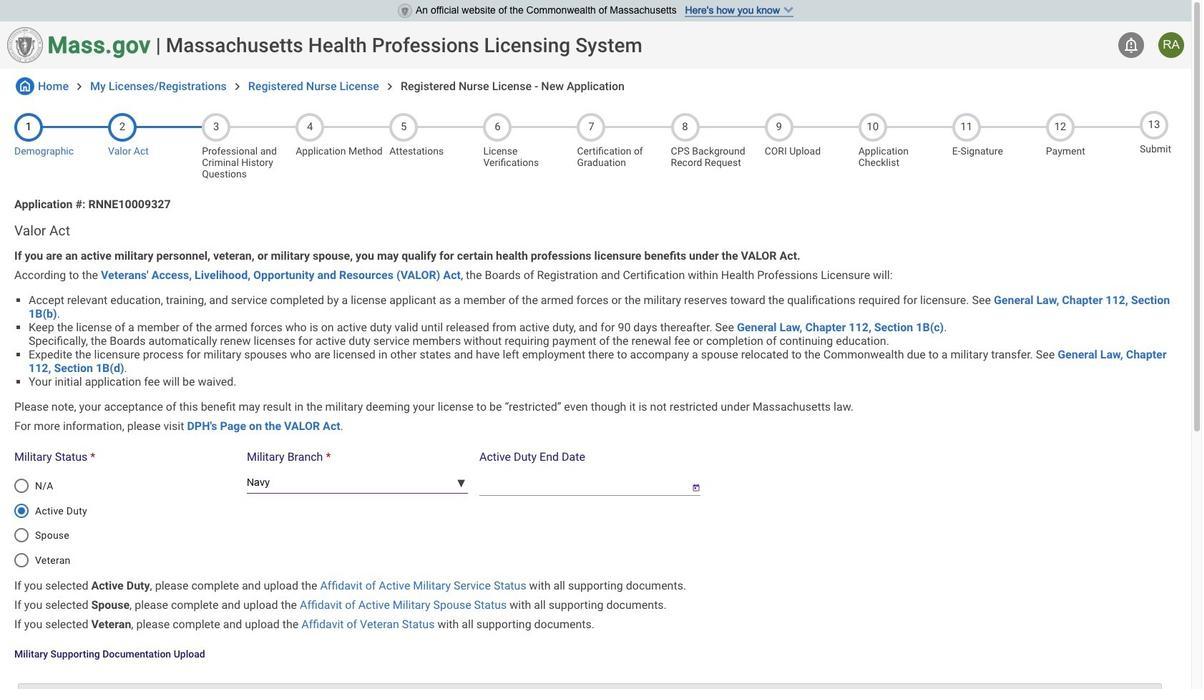 Task type: vqa. For each thing, say whether or not it's contained in the screenshot.
top no color icon
no



Task type: locate. For each thing, give the bounding box(es) containing it.
1 horizontal spatial no color image
[[72, 79, 87, 94]]

no color image
[[16, 77, 34, 95], [72, 79, 87, 94]]

option group
[[6, 469, 243, 578]]

2 horizontal spatial no color image
[[1123, 37, 1141, 54]]

no color image
[[1123, 37, 1141, 54], [230, 79, 245, 94], [383, 79, 397, 94]]

0 horizontal spatial no color image
[[230, 79, 245, 94]]

heading
[[166, 33, 643, 57], [14, 223, 1178, 239]]

None field
[[480, 471, 681, 496]]

massachusetts state seal image
[[398, 4, 412, 18]]



Task type: describe. For each thing, give the bounding box(es) containing it.
1 vertical spatial heading
[[14, 223, 1178, 239]]

0 vertical spatial heading
[[166, 33, 643, 57]]

1 horizontal spatial no color image
[[383, 79, 397, 94]]

massachusetts state seal image
[[7, 27, 43, 63]]

0 horizontal spatial no color image
[[16, 77, 34, 95]]



